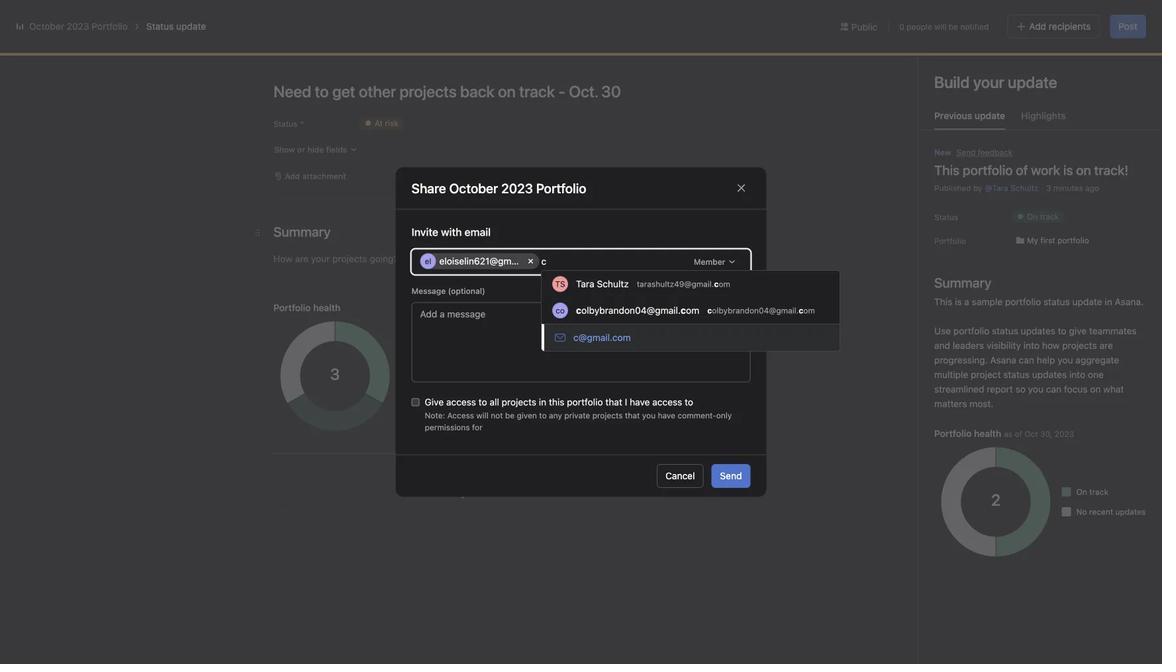 Task type: vqa. For each thing, say whether or not it's contained in the screenshot.
Send to the top
yes



Task type: locate. For each thing, give the bounding box(es) containing it.
share
[[1046, 61, 1067, 70], [412, 180, 446, 196]]

will right people
[[935, 22, 947, 31]]

be inside give access to all projects in this portfolio that i have access to note: access will not be given to any private projects that you have comment-only permissions for
[[505, 411, 515, 420]]

0 vertical spatial and
[[935, 340, 950, 351]]

0 horizontal spatial a
[[322, 347, 327, 358]]

trial?
[[1019, 11, 1037, 21]]

most.
[[970, 398, 994, 409], [538, 406, 562, 416]]

portfolio down published
[[935, 236, 966, 246]]

eloiselin621@gmail.com cell
[[420, 253, 542, 269]]

0 vertical spatial asana.
[[1115, 296, 1144, 307]]

tarashultz49@gmail. c om
[[637, 280, 731, 289]]

member
[[694, 257, 726, 267]]

2 horizontal spatial 2023
[[1055, 430, 1074, 439]]

1 horizontal spatial as
[[1004, 430, 1013, 439]]

schultz left ·
[[1011, 183, 1039, 193]]

previous update
[[935, 110, 1006, 121]]

c
[[714, 280, 719, 289], [576, 305, 582, 316], [681, 305, 686, 316], [708, 306, 712, 315], [799, 306, 804, 315]]

0 horizontal spatial how
[[605, 376, 622, 387]]

0 horizontal spatial minutes
[[385, 270, 415, 279]]

0 horizontal spatial portfolio
[[92, 21, 128, 32]]

add
[[1057, 11, 1072, 21], [1030, 21, 1047, 32]]

1 horizontal spatial sample
[[972, 296, 1003, 307]]

1 horizontal spatial asana.
[[1115, 296, 1144, 307]]

1 vertical spatial be
[[505, 411, 515, 420]]

a
[[965, 296, 970, 307], [322, 347, 327, 358], [839, 464, 844, 475]]

0 vertical spatial focus
[[1064, 384, 1088, 395]]

portfolio inside new send feedback this portfolio of work is on track! published by @tara schultz · 3 minutes ago
[[963, 162, 1013, 178]]

1 horizontal spatial most.
[[970, 398, 994, 409]]

c olbybrandon04@gmail. c om down tara schultz
[[576, 305, 700, 316]]

1 horizontal spatial send
[[957, 148, 976, 157]]

1 horizontal spatial 30,
[[1041, 430, 1053, 439]]

your update
[[973, 73, 1058, 91]]

share down add recipients button
[[1046, 61, 1067, 70]]

2023
[[67, 21, 89, 32], [1055, 430, 1074, 439], [412, 437, 432, 446]]

2 horizontal spatial how
[[1042, 340, 1060, 351]]

summary
[[935, 275, 992, 290], [292, 326, 349, 341]]

option containing c
[[542, 297, 840, 324]]

portfolio up portfolios
[[92, 21, 128, 32]]

·
[[1042, 183, 1044, 193]]

is
[[1064, 162, 1073, 178], [421, 236, 431, 251], [955, 296, 962, 307], [312, 347, 319, 358]]

share up invite
[[412, 180, 446, 196]]

focus
[[1064, 384, 1088, 395], [440, 406, 464, 416]]

add recipients
[[1030, 21, 1091, 32]]

visibility
[[987, 340, 1021, 351], [549, 376, 584, 387]]

october 2023 portfolio
[[58, 56, 195, 71]]

1 horizontal spatial help
[[1037, 355, 1055, 366]]

this inside 'connect this portfolio to a team or company goal to show how your work aligns to strategic priorities'
[[772, 464, 787, 475]]

by left @tara
[[974, 183, 983, 193]]

portfolio inside give access to all projects in this portfolio that i have access to note: access will not be given to any private projects that you have comment-only permissions for
[[567, 397, 603, 408]]

this up the any
[[549, 397, 565, 408]]

new send feedback this portfolio of work is on track! published by @tara schultz · 3 minutes ago
[[935, 148, 1129, 193]]

0 vertical spatial a
[[965, 296, 970, 307]]

share inside dialog
[[412, 180, 446, 196]]

0 horizontal spatial most.
[[538, 406, 562, 416]]

october for october 2023 portfolio
[[29, 21, 64, 32]]

work up ·
[[1031, 162, 1061, 178]]

a inside 'connect this portfolio to a team or company goal to show how your work aligns to strategic priorities'
[[839, 464, 844, 475]]

this portfolio
[[758, 179, 821, 192], [726, 339, 788, 351]]

this is a sample portfolio status update in asana. down "my"
[[935, 296, 1144, 307]]

0 horizontal spatial this
[[549, 397, 565, 408]]

work up 3 minutes ago
[[389, 236, 418, 251]]

this inside give access to all projects in this portfolio that i have access to note: access will not be given to any private projects that you have comment-only permissions for
[[549, 397, 565, 408]]

0 horizontal spatial send
[[720, 471, 742, 482]]

0 vertical spatial no
[[419, 391, 430, 401]]

olbybrandon04@gmail. down tara schultz
[[582, 305, 681, 316]]

1 vertical spatial progressing.
[[308, 391, 361, 402]]

ago down on track!
[[1086, 183, 1100, 193]]

you inside give access to all projects in this portfolio that i have access to note: access will not be given to any private projects that you have comment-only permissions for
[[642, 411, 656, 420]]

how inside 'connect this portfolio to a team or company goal to show how your work aligns to strategic priorities'
[[824, 479, 842, 490]]

this
[[549, 397, 565, 408], [772, 464, 787, 475]]

what
[[1104, 384, 1124, 395], [479, 406, 500, 416]]

send inside button
[[720, 471, 742, 482]]

you
[[1058, 355, 1073, 366], [1028, 384, 1044, 395], [431, 391, 447, 402], [404, 406, 419, 416], [642, 411, 656, 420]]

as inside portfolio health as of oct 30, 2023
[[1004, 430, 1013, 439]]

use portfolio status updates to give teammates and leaders visibility into how projects are progressing. asana can help you aggregate multiple project status updates into one streamlined report so you can focus on what matters most.
[[935, 326, 1140, 409], [292, 376, 662, 416]]

1
[[286, 97, 293, 115]]

30,
[[1041, 430, 1053, 439], [398, 437, 410, 446]]

on
[[1027, 212, 1038, 221], [384, 303, 395, 312], [1077, 487, 1087, 497], [437, 495, 448, 504]]

1 vertical spatial portfolio health
[[935, 428, 1002, 439]]

share inside button
[[1046, 61, 1067, 70]]

1 vertical spatial help
[[410, 391, 429, 402]]

1 vertical spatial multiple
[[495, 391, 529, 402]]

0 vertical spatial ts
[[1009, 61, 1020, 70]]

1 horizontal spatial portfolio
[[935, 236, 966, 246]]

send right new
[[957, 148, 976, 157]]

1 vertical spatial aggregate
[[449, 391, 493, 402]]

0 vertical spatial october
[[29, 21, 64, 32]]

eloiselin621@gmail.com row
[[420, 253, 688, 273]]

by inside new send feedback this portfolio of work is on track! published by @tara schultz · 3 minutes ago
[[974, 183, 983, 193]]

most. right 'given'
[[538, 406, 562, 416]]

0 horizontal spatial project
[[532, 391, 562, 402]]

1 horizontal spatial a
[[839, 464, 844, 475]]

share for share october 2023 portfolio
[[412, 180, 446, 196]]

send
[[957, 148, 976, 157], [720, 471, 742, 482]]

0 horizontal spatial give
[[427, 376, 444, 387]]

not
[[491, 411, 503, 420]]

2 access from the left
[[653, 397, 682, 408]]

1 vertical spatial october
[[58, 56, 107, 71]]

only
[[716, 411, 732, 420]]

1 vertical spatial sample
[[329, 347, 360, 358]]

1 horizontal spatial ts
[[1009, 61, 1020, 70]]

asana.
[[1115, 296, 1144, 307], [472, 347, 501, 358]]

1 vertical spatial will
[[476, 411, 489, 420]]

portfolios link
[[58, 40, 99, 54]]

in inside give access to all projects in this portfolio that i have access to note: access will not be given to any private projects that you have comment-only permissions for
[[539, 397, 547, 408]]

1 vertical spatial asana.
[[472, 347, 501, 358]]

access up access
[[446, 397, 476, 408]]

1 horizontal spatial 2023 portfolio
[[501, 180, 587, 196]]

that down i
[[625, 411, 640, 420]]

be left notified
[[949, 22, 958, 31]]

post
[[1119, 21, 1138, 32]]

Message (optional) text field
[[412, 302, 751, 383]]

tab list
[[919, 109, 1162, 130]]

work
[[1031, 162, 1061, 178], [389, 236, 418, 251], [866, 479, 887, 490]]

portfolio health as of oct 30, 2023
[[935, 428, 1074, 439]]

1 horizontal spatial leaders
[[953, 340, 984, 351]]

2 vertical spatial october
[[449, 180, 498, 196]]

minutes right ·
[[1054, 183, 1083, 193]]

this up goal
[[772, 464, 787, 475]]

none text field inside eloiselin621@gmail.com row
[[541, 253, 557, 269]]

minutes inside new send feedback this portfolio of work is on track! published by @tara schultz · 3 minutes ago
[[1054, 183, 1083, 193]]

c olbybrandon04@gmail. c om up the supported
[[708, 306, 815, 315]]

october up the with email
[[449, 180, 498, 196]]

ts down eloiselin621@gmail.com row
[[555, 280, 565, 289]]

2 vertical spatial work
[[866, 479, 887, 490]]

None checkbox
[[412, 398, 420, 406]]

this portfolio of work is on track!
[[292, 236, 486, 251]]

most. up portfolio health as of oct 30, 2023
[[970, 398, 994, 409]]

into
[[1024, 340, 1040, 351], [1070, 369, 1086, 380], [586, 376, 602, 387], [630, 391, 646, 402]]

matters up portfolio health as of oct 30, 2023
[[935, 398, 967, 409]]

schultz inside new send feedback this portfolio of work is on track! published by @tara schultz · 3 minutes ago
[[1011, 183, 1039, 193]]

in
[[997, 11, 1003, 21], [1105, 296, 1113, 307], [462, 347, 470, 358], [539, 397, 547, 408]]

0 vertical spatial project
[[971, 369, 1001, 380]]

1 horizontal spatial are
[[1100, 340, 1113, 351]]

project up the any
[[532, 391, 562, 402]]

1 horizontal spatial be
[[949, 22, 958, 31]]

list box
[[425, 5, 743, 26]]

goals
[[726, 325, 753, 338]]

3 minutes ago
[[378, 270, 431, 279]]

0 vertical spatial minutes
[[1054, 183, 1083, 193]]

invite with email
[[412, 226, 491, 238]]

add down trial?
[[1030, 21, 1047, 32]]

report
[[987, 384, 1013, 395], [363, 406, 389, 416]]

0 horizontal spatial no
[[419, 391, 430, 401]]

ts up "your update"
[[1009, 61, 1020, 70]]

1 horizontal spatial this is a sample portfolio status update in asana.
[[935, 296, 1144, 307]]

be right not
[[505, 411, 515, 420]]

olbybrandon04@gmail. up goals
[[712, 306, 799, 315]]

october
[[29, 21, 64, 32], [58, 56, 107, 71], [449, 180, 498, 196]]

minutes down this portfolio of work is on track!
[[385, 270, 415, 279]]

sample for portfolio
[[972, 296, 1003, 307]]

send left goal
[[720, 471, 742, 482]]

@tara schultz link
[[985, 183, 1039, 193]]

give
[[1069, 326, 1087, 336], [427, 376, 444, 387]]

om down member "popup button"
[[719, 280, 731, 289]]

0 vertical spatial be
[[949, 22, 958, 31]]

that left i
[[606, 397, 623, 408]]

1 horizontal spatial access
[[653, 397, 682, 408]]

to
[[1058, 326, 1067, 336], [415, 376, 424, 387], [479, 397, 487, 408], [685, 397, 693, 408], [539, 411, 547, 420], [828, 464, 837, 475], [788, 479, 797, 490], [776, 494, 784, 505]]

this portfolio down goals
[[726, 339, 788, 351]]

access
[[446, 397, 476, 408], [653, 397, 682, 408]]

1 horizontal spatial how
[[824, 479, 842, 490]]

what's in my trial?
[[968, 11, 1037, 21]]

3 down the this portfolio of work is on track! link
[[378, 270, 383, 279]]

on track!
[[1076, 162, 1129, 178]]

schultz
[[1011, 183, 1039, 193], [597, 279, 629, 289]]

be
[[949, 22, 958, 31], [505, 411, 515, 420]]

om up the supported
[[804, 306, 815, 315]]

1 horizontal spatial this
[[772, 464, 787, 475]]

on
[[319, 118, 329, 129], [434, 236, 449, 251], [1090, 384, 1101, 395], [466, 406, 477, 416]]

1 horizontal spatial and
[[935, 340, 950, 351]]

ago down el on the left of page
[[417, 270, 431, 279]]

company
[[726, 479, 765, 490]]

om
[[719, 280, 731, 289], [686, 305, 700, 316], [804, 306, 815, 315]]

project
[[971, 369, 1001, 380], [532, 391, 562, 402]]

1 vertical spatial asana
[[364, 391, 390, 402]]

0 horizontal spatial use
[[292, 376, 308, 387]]

1 vertical spatial teammates
[[447, 376, 494, 387]]

minutes
[[1054, 183, 1083, 193], [385, 270, 415, 279]]

1 horizontal spatial that
[[625, 411, 640, 420]]

so up portfolio health as of oct 30, 2023
[[1016, 384, 1026, 395]]

on inside 1 project on track
[[319, 118, 329, 129]]

add up 'add recipients'
[[1057, 11, 1072, 21]]

work inside 'connect this portfolio to a team or company goal to show how your work aligns to strategic priorities'
[[866, 479, 887, 490]]

None text field
[[541, 253, 557, 269]]

given
[[517, 411, 537, 420]]

of
[[1016, 162, 1028, 178], [373, 236, 385, 251], [1015, 430, 1023, 439], [372, 437, 380, 446]]

matters right the all
[[502, 406, 535, 416]]

have left the comment-
[[658, 411, 676, 420]]

report up as of oct 30, 2023
[[363, 406, 389, 416]]

that
[[606, 397, 623, 408], [625, 411, 640, 420]]

0 horizontal spatial so
[[391, 406, 402, 416]]

1 horizontal spatial 2023
[[412, 437, 432, 446]]

1 vertical spatial this
[[772, 464, 787, 475]]

0 horizontal spatial visibility
[[549, 376, 584, 387]]

19 days left
[[911, 16, 954, 25]]

this portfolio right 'close this dialog' icon
[[758, 179, 821, 192]]

schultz right tara
[[597, 279, 629, 289]]

ago
[[1086, 183, 1100, 193], [417, 270, 431, 279]]

note:
[[425, 411, 445, 420]]

option
[[542, 297, 840, 324]]

and
[[935, 340, 950, 351], [497, 376, 513, 387]]

project up portfolio health as of oct 30, 2023
[[971, 369, 1001, 380]]

this is a sample portfolio status update in asana. up give
[[292, 347, 501, 358]]

so up as of oct 30, 2023
[[391, 406, 402, 416]]

update
[[176, 21, 206, 32], [975, 110, 1006, 121], [1073, 296, 1103, 307], [430, 347, 460, 358]]

0 horizontal spatial report
[[363, 406, 389, 416]]

access up the comment-
[[653, 397, 682, 408]]

have
[[630, 397, 650, 408], [658, 411, 676, 420]]

send inside new send feedback this portfolio of work is on track! published by @tara schultz · 3 minutes ago
[[957, 148, 976, 157]]

by
[[974, 183, 983, 193], [810, 325, 822, 338]]

add billing info
[[1057, 11, 1113, 21]]

updates
[[1021, 326, 1056, 336], [1032, 369, 1067, 380], [378, 376, 413, 387], [593, 391, 628, 402], [458, 391, 489, 401], [1116, 507, 1146, 517]]

0 vertical spatial help
[[1037, 355, 1055, 366]]

0 vertical spatial progressing.
[[935, 355, 988, 366]]

0 vertical spatial streamlined
[[935, 384, 985, 395]]

have right i
[[630, 397, 650, 408]]

1 vertical spatial are
[[292, 391, 305, 402]]

3 right ·
[[1047, 183, 1052, 193]]

portfolio inside 'connect this portfolio to a team or company goal to show how your work aligns to strategic priorities'
[[790, 464, 826, 475]]

1 vertical spatial this is a sample portfolio status update in asana.
[[292, 347, 501, 358]]

report up portfolio health as of oct 30, 2023
[[987, 384, 1013, 395]]

status
[[146, 21, 174, 32], [274, 119, 298, 128], [935, 213, 959, 222], [292, 303, 316, 312]]

om down 'tarashultz49@gmail. c om'
[[686, 305, 700, 316]]

1 access from the left
[[446, 397, 476, 408]]

0 likes. click to like this task image
[[598, 238, 609, 249]]

use
[[935, 326, 951, 336], [292, 376, 308, 387]]

private
[[565, 411, 590, 420]]

portfolio
[[963, 162, 1013, 178], [320, 236, 370, 251], [1058, 236, 1089, 245], [1005, 296, 1041, 307], [954, 326, 990, 336], [363, 347, 399, 358], [311, 376, 347, 387], [567, 397, 603, 408], [790, 464, 826, 475]]

messages link
[[277, 80, 321, 98]]

1 horizontal spatial minutes
[[1054, 183, 1083, 193]]

will up for
[[476, 411, 489, 420]]

build your update
[[935, 73, 1058, 91]]

track
[[332, 118, 354, 129], [1040, 212, 1059, 221], [397, 303, 417, 312], [1090, 487, 1109, 497], [450, 495, 470, 504]]

2023 inside portfolio health as of oct 30, 2023
[[1055, 430, 1074, 439]]

work down or
[[866, 479, 887, 490]]

0 horizontal spatial sample
[[329, 347, 360, 358]]

portfolio
[[92, 21, 128, 32], [935, 236, 966, 246]]

1 vertical spatial a
[[322, 347, 327, 358]]

by right the supported
[[810, 325, 822, 338]]

new
[[935, 148, 952, 157]]

0 horizontal spatial add
[[1030, 21, 1047, 32]]

october up portfolios
[[29, 21, 64, 32]]

october down portfolios link
[[58, 56, 107, 71]]

0 horizontal spatial have
[[630, 397, 650, 408]]

c olbybrandon04@gmail. c om
[[576, 305, 700, 316], [708, 306, 815, 315]]



Task type: describe. For each thing, give the bounding box(es) containing it.
add billing info button
[[1051, 7, 1119, 25]]

for
[[472, 423, 483, 432]]

october 2023 portfolio link
[[29, 21, 128, 32]]

2 horizontal spatial om
[[804, 306, 815, 315]]

0 horizontal spatial progressing.
[[308, 391, 361, 402]]

track!
[[452, 236, 486, 251]]

tab list containing previous update
[[919, 109, 1162, 130]]

show
[[800, 479, 822, 490]]

1 vertical spatial no
[[1077, 507, 1087, 517]]

people
[[907, 22, 932, 31]]

add report section image
[[452, 480, 474, 501]]

1 vertical spatial portfolio
[[935, 236, 966, 246]]

info
[[1099, 11, 1113, 21]]

send feedback link
[[957, 146, 1013, 158]]

send button
[[712, 464, 751, 488]]

0 horizontal spatial aggregate
[[449, 391, 493, 402]]

a for portfolio
[[965, 296, 970, 307]]

this portfolio of work is on track! link
[[292, 236, 486, 251]]

will inside give access to all projects in this portfolio that i have access to note: access will not be given to any private projects that you have comment-only permissions for
[[476, 411, 489, 420]]

status update
[[146, 21, 206, 32]]

recipients
[[1049, 21, 1091, 32]]

this is a sample portfolio status update in asana. for status
[[292, 347, 501, 358]]

your
[[845, 479, 863, 490]]

1 horizontal spatial multiple
[[935, 369, 969, 380]]

aligns
[[748, 494, 773, 505]]

1 vertical spatial have
[[658, 411, 676, 420]]

what's in my trial? button
[[962, 7, 1043, 25]]

0 vertical spatial 2023 portfolio
[[110, 56, 195, 71]]

add for add billing info
[[1057, 11, 1072, 21]]

0 vertical spatial this portfolio
[[758, 179, 821, 192]]

3 inside new send feedback this portfolio of work is on track! published by @tara schultz · 3 minutes ago
[[1047, 183, 1052, 193]]

public
[[852, 21, 878, 32]]

portfolio health for portfolio health
[[274, 302, 341, 313]]

0 horizontal spatial olbybrandon04@gmail.
[[582, 305, 681, 316]]

with email
[[441, 226, 491, 238]]

what's
[[968, 11, 994, 21]]

1 horizontal spatial c olbybrandon04@gmail. c om
[[708, 306, 815, 315]]

0 horizontal spatial matters
[[502, 406, 535, 416]]

previous
[[935, 110, 972, 121]]

portfolio health for portfolio health as of oct 30, 2023
[[935, 428, 1002, 439]]

1 horizontal spatial give
[[1069, 326, 1087, 336]]

0 vertical spatial what
[[1104, 384, 1124, 395]]

status *
[[274, 119, 304, 128]]

goal
[[768, 479, 786, 490]]

0 vertical spatial have
[[630, 397, 650, 408]]

i
[[625, 397, 627, 408]]

2 horizontal spatial 0
[[900, 22, 905, 31]]

sample for status
[[329, 347, 360, 358]]

give access to all projects in this portfolio that i have access to note: access will not be given to any private projects that you have comment-only permissions for
[[425, 397, 732, 432]]

1 horizontal spatial progressing.
[[935, 355, 988, 366]]

1 vertical spatial so
[[391, 406, 402, 416]]

in inside 'button'
[[997, 11, 1003, 21]]

summary for portfolio
[[935, 275, 992, 290]]

supported
[[756, 325, 807, 338]]

eloiselin621@gmail.com
[[439, 256, 542, 267]]

october 2023 portfolio
[[29, 21, 128, 32]]

by inside goals supported by this portfolio
[[810, 325, 822, 338]]

published
[[935, 183, 971, 193]]

0 horizontal spatial that
[[606, 397, 623, 408]]

1 horizontal spatial will
[[935, 22, 947, 31]]

1 project on track
[[286, 97, 354, 129]]

share october 2023 portfolio
[[412, 180, 587, 196]]

0 horizontal spatial 0
[[447, 97, 457, 115]]

this is a sample portfolio status update in asana. for portfolio
[[935, 296, 1144, 307]]

Title of update text field
[[274, 77, 671, 106]]

my
[[1027, 236, 1039, 245]]

cancel button
[[657, 464, 704, 488]]

any
[[549, 411, 562, 420]]

1 horizontal spatial no recent updates
[[1077, 507, 1146, 517]]

how for sample
[[1042, 340, 1060, 351]]

0 vertical spatial so
[[1016, 384, 1026, 395]]

none checkbox inside share october 2023 portfolio dialog
[[412, 398, 420, 406]]

0 people will be notified
[[900, 22, 989, 31]]

summary for status
[[292, 326, 349, 341]]

give
[[425, 397, 444, 408]]

left
[[942, 16, 954, 25]]

0 horizontal spatial oct
[[382, 437, 396, 446]]

add for add recipients
[[1030, 21, 1047, 32]]

asana. for portfolio
[[1115, 296, 1144, 307]]

0 vertical spatial use
[[935, 326, 951, 336]]

or
[[871, 464, 880, 475]]

tarashultz49@gmail.
[[637, 280, 714, 289]]

0 horizontal spatial ts
[[555, 280, 565, 289]]

1 vertical spatial work
[[389, 236, 418, 251]]

1 vertical spatial and
[[497, 376, 513, 387]]

priorities
[[827, 494, 865, 505]]

share for share
[[1046, 61, 1067, 70]]

0 vertical spatial portfolio
[[92, 21, 128, 32]]

about this portfolio
[[726, 179, 821, 192]]

billing
[[1074, 11, 1097, 21]]

portfolios
[[58, 41, 99, 52]]

1 horizontal spatial matters
[[935, 398, 967, 409]]

1 horizontal spatial 0
[[608, 97, 618, 115]]

my first portfolio link
[[1011, 234, 1095, 247]]

0 horizontal spatial om
[[686, 305, 700, 316]]

1 vertical spatial give
[[427, 376, 444, 387]]

my
[[1006, 11, 1017, 21]]

1 horizontal spatial project
[[971, 369, 1001, 380]]

0 horizontal spatial what
[[479, 406, 500, 416]]

this portfolio inside goals supported by this portfolio
[[726, 339, 788, 351]]

how for this portfolio
[[824, 479, 842, 490]]

permissions
[[425, 423, 470, 432]]

ago inside new send feedback this portfolio of work is on track! published by @tara schultz · 3 minutes ago
[[1086, 183, 1100, 193]]

build
[[935, 73, 970, 91]]

1 vertical spatial how
[[605, 376, 622, 387]]

latest status
[[275, 179, 339, 192]]

first
[[1041, 236, 1056, 245]]

access
[[447, 411, 474, 420]]

tara schultz
[[576, 279, 629, 289]]

connect
[[733, 464, 769, 475]]

0 horizontal spatial multiple
[[495, 391, 529, 402]]

19
[[911, 16, 920, 25]]

0 horizontal spatial as
[[361, 437, 370, 446]]

30, inside portfolio health as of oct 30, 2023
[[1041, 430, 1053, 439]]

0 vertical spatial leaders
[[953, 340, 984, 351]]

1 horizontal spatial olbybrandon04@gmail.
[[712, 306, 799, 315]]

track inside 1 project on track
[[332, 118, 354, 129]]

1 vertical spatial one
[[292, 406, 308, 416]]

0 horizontal spatial 3
[[378, 270, 383, 279]]

Section title text field
[[274, 223, 331, 241]]

1 vertical spatial project
[[532, 391, 562, 402]]

about
[[726, 179, 755, 192]]

1 horizontal spatial report
[[987, 384, 1013, 395]]

co
[[556, 306, 565, 315]]

c@gmail.com
[[574, 332, 631, 343]]

this inside new send feedback this portfolio of work is on track! published by @tara schultz · 3 minutes ago
[[935, 162, 960, 178]]

share october 2023 portfolio dialog
[[396, 167, 767, 497]]

0 horizontal spatial 2023
[[67, 21, 89, 32]]

notified
[[961, 22, 989, 31]]

a for status
[[322, 347, 327, 358]]

goals supported by this portfolio
[[726, 325, 822, 351]]

days
[[922, 16, 940, 25]]

of inside new send feedback this portfolio of work is on track! published by @tara schultz · 3 minutes ago
[[1016, 162, 1028, 178]]

@tara
[[985, 183, 1009, 193]]

cancel
[[666, 471, 695, 482]]

0 horizontal spatial asana
[[364, 391, 390, 402]]

1 horizontal spatial om
[[719, 280, 731, 289]]

highlights
[[1021, 110, 1066, 121]]

1 vertical spatial ago
[[417, 270, 431, 279]]

0 horizontal spatial 30,
[[398, 437, 410, 446]]

is inside new send feedback this portfolio of work is on track! published by @tara schultz · 3 minutes ago
[[1064, 162, 1073, 178]]

october for october 2023 portfolio
[[58, 56, 107, 71]]

0 vertical spatial teammates
[[1090, 326, 1137, 336]]

0 horizontal spatial no recent updates
[[419, 391, 489, 401]]

feedback
[[978, 148, 1013, 157]]

1 horizontal spatial use portfolio status updates to give teammates and leaders visibility into how projects are progressing. asana can help you aggregate multiple project status updates into one streamlined report so you can focus on what matters most.
[[935, 326, 1140, 409]]

invite
[[412, 226, 438, 238]]

0 horizontal spatial are
[[292, 391, 305, 402]]

1 vertical spatial schultz
[[597, 279, 629, 289]]

el
[[425, 257, 431, 266]]

1 vertical spatial visibility
[[549, 376, 584, 387]]

remove chart image
[[642, 309, 650, 317]]

1 vertical spatial streamlined
[[310, 406, 360, 416]]

0 horizontal spatial recent
[[432, 391, 456, 401]]

1 horizontal spatial visibility
[[987, 340, 1021, 351]]

0 horizontal spatial use portfolio status updates to give teammates and leaders visibility into how projects are progressing. asana can help you aggregate multiple project status updates into one streamlined report so you can focus on what matters most.
[[292, 376, 662, 416]]

*
[[300, 119, 304, 128]]

0 vertical spatial one
[[1088, 369, 1104, 380]]

october inside share october 2023 portfolio dialog
[[449, 180, 498, 196]]

oct inside portfolio health as of oct 30, 2023
[[1025, 430, 1038, 439]]

0 horizontal spatial c olbybrandon04@gmail. c om
[[576, 305, 700, 316]]

member button
[[688, 253, 742, 271]]

close this dialog image
[[736, 183, 747, 193]]

messages
[[277, 80, 321, 91]]

0 horizontal spatial help
[[410, 391, 429, 402]]

1 vertical spatial leaders
[[515, 376, 547, 387]]

work inside new send feedback this portfolio of work is on track! published by @tara schultz · 3 minutes ago
[[1031, 162, 1061, 178]]

share button
[[1029, 56, 1073, 74]]

of inside portfolio health as of oct 30, 2023
[[1015, 430, 1023, 439]]

all
[[490, 397, 499, 408]]

project
[[286, 118, 316, 129]]

message (optional)
[[412, 286, 485, 296]]

1 vertical spatial recent
[[1090, 507, 1113, 517]]

my first portfolio
[[1027, 236, 1089, 245]]

1 horizontal spatial asana
[[990, 355, 1017, 366]]

copy link image
[[622, 238, 633, 249]]

message
[[412, 286, 446, 296]]

strategic
[[787, 494, 825, 505]]

as of oct 30, 2023
[[361, 437, 432, 446]]

connect this portfolio to a team or company goal to show how your work aligns to strategic priorities
[[726, 464, 887, 505]]

0 vertical spatial aggregate
[[1076, 355, 1119, 366]]

post button
[[1110, 15, 1147, 38]]

asana. for status
[[472, 347, 501, 358]]

0 horizontal spatial focus
[[440, 406, 464, 416]]

2023 portfolio inside dialog
[[501, 180, 587, 196]]

team
[[847, 464, 868, 475]]

1 vertical spatial minutes
[[385, 270, 415, 279]]

0 vertical spatial are
[[1100, 340, 1113, 351]]



